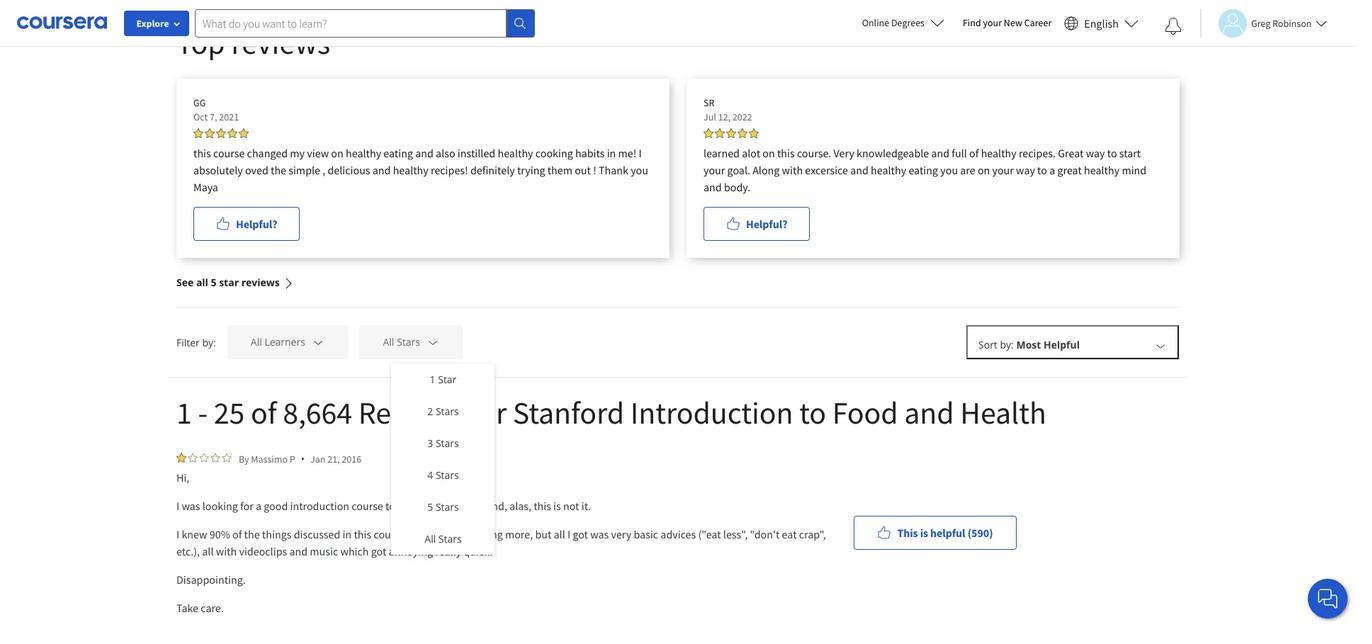 Task type: locate. For each thing, give the bounding box(es) containing it.
all right see
[[196, 276, 208, 289]]

1 vertical spatial way
[[1016, 163, 1035, 177]]

2 helpful? button from the left
[[704, 207, 810, 241]]

all inside button
[[196, 276, 208, 289]]

jan
[[310, 452, 326, 465]]

in left me! on the left of page
[[607, 146, 616, 160]]

helpful? for along
[[746, 217, 788, 231]]

1 horizontal spatial 5
[[427, 500, 433, 514]]

you inside this course changed my view on healthy eating and also instilled healthy cooking habits in me! i absolutely oved the simple , delicious and healthy recipes! definitely trying them out ! thank you maya
[[631, 163, 648, 177]]

0 vertical spatial for
[[470, 393, 507, 432]]

0 horizontal spatial in
[[343, 527, 352, 541]]

1 vertical spatial course
[[352, 499, 383, 513]]

0 vertical spatial 1
[[430, 373, 435, 386]]

all stars
[[383, 335, 420, 349], [425, 532, 462, 546]]

0 horizontal spatial course
[[213, 146, 245, 160]]

2 horizontal spatial of
[[969, 146, 979, 160]]

in
[[607, 146, 616, 160], [343, 527, 352, 541]]

stars for 3 stars menu item
[[436, 437, 459, 450]]

2 you from the left
[[941, 163, 958, 177]]

1 vertical spatial all stars
[[425, 532, 462, 546]]

instilled
[[458, 146, 495, 160]]

basic
[[634, 527, 658, 541]]

greg
[[1251, 17, 1271, 29]]

1 horizontal spatial a
[[1050, 163, 1055, 177]]

got down "it."
[[573, 527, 588, 541]]

1 horizontal spatial helpful?
[[746, 217, 788, 231]]

robinson
[[1273, 17, 1312, 29]]

crap",
[[799, 527, 826, 541]]

0 vertical spatial 5
[[211, 276, 217, 289]]

by massimo p • jan 21, 2016
[[239, 452, 362, 466]]

in up which
[[343, 527, 352, 541]]

1 inside menu item
[[430, 373, 435, 386]]

definitely
[[470, 163, 515, 177]]

on up along
[[763, 146, 775, 160]]

filled star image down 12,
[[715, 128, 725, 138]]

2 helpful? from the left
[[746, 217, 788, 231]]

jul
[[704, 111, 716, 123]]

you left are
[[941, 163, 958, 177]]

5 filled star image from the left
[[726, 128, 736, 138]]

1 horizontal spatial of
[[251, 393, 277, 432]]

2 horizontal spatial on
[[978, 163, 990, 177]]

gg oct 7, 2021
[[193, 96, 239, 123]]

excersice
[[805, 163, 848, 177]]

the up videoclips
[[244, 527, 260, 541]]

helpful? down oved
[[236, 217, 277, 231]]

stars down 4 stars menu item
[[436, 500, 459, 514]]

all
[[196, 276, 208, 289], [554, 527, 565, 541], [202, 544, 214, 558]]

2 vertical spatial all
[[202, 544, 214, 558]]

stars for all stars menu item
[[439, 532, 462, 546]]

0 vertical spatial course
[[213, 146, 245, 160]]

this up which
[[354, 527, 371, 541]]

health
[[960, 393, 1047, 432]]

sr jul 12, 2022
[[704, 96, 752, 123]]

to
[[1107, 146, 1117, 160], [1037, 163, 1047, 177], [799, 393, 826, 432], [385, 499, 395, 513]]

1 horizontal spatial you
[[941, 163, 958, 177]]

a left good at the left of page
[[256, 499, 261, 513]]

0 horizontal spatial eating
[[384, 146, 413, 160]]

eating
[[384, 146, 413, 160], [909, 163, 938, 177]]

this up along
[[777, 146, 795, 160]]

filled star image
[[193, 128, 203, 138], [239, 128, 249, 138], [715, 128, 725, 138], [176, 453, 186, 463]]

also
[[436, 146, 455, 160]]

recipes!
[[431, 163, 468, 177]]

stars
[[397, 335, 420, 349], [436, 405, 459, 418], [436, 437, 459, 450], [436, 468, 459, 482], [436, 500, 459, 514], [439, 532, 462, 546]]

on right view
[[331, 146, 344, 160]]

course inside this course changed my view on healthy eating and also instilled healthy cooking habits in me! i absolutely oved the simple , delicious and healthy recipes! definitely trying them out ! thank you maya
[[213, 146, 245, 160]]

0 horizontal spatial the
[[244, 527, 260, 541]]

healthy up trying
[[498, 146, 533, 160]]

healthy
[[346, 146, 381, 160], [498, 146, 533, 160], [981, 146, 1017, 160], [393, 163, 429, 177], [871, 163, 906, 177], [1084, 163, 1120, 177]]

helpful? button down oved
[[193, 207, 300, 241]]

1 you from the left
[[631, 163, 648, 177]]

0 horizontal spatial on
[[331, 146, 344, 160]]

knowledgeable
[[857, 146, 929, 160]]

all stars inside menu item
[[425, 532, 462, 546]]

filled star image down the 2021
[[239, 128, 249, 138]]

1 horizontal spatial 1
[[430, 373, 435, 386]]

None search field
[[195, 9, 535, 37]]

1 vertical spatial of
[[251, 393, 277, 432]]

but
[[535, 527, 552, 541]]

0 horizontal spatial chevron down image
[[312, 336, 325, 349]]

for right 2 stars
[[470, 393, 507, 432]]

0 horizontal spatial 5
[[211, 276, 217, 289]]

stars left quick.
[[439, 532, 462, 546]]

all stars inside dropdown button
[[383, 335, 420, 349]]

changed
[[247, 146, 288, 160]]

see
[[176, 276, 194, 289]]

0 horizontal spatial all stars
[[383, 335, 420, 349]]

1 horizontal spatial chevron down image
[[427, 336, 440, 349]]

show notifications image
[[1165, 18, 1182, 35]]

top
[[176, 23, 225, 62]]

see all 5 star reviews button
[[176, 258, 294, 307]]

1 horizontal spatial helpful? button
[[704, 207, 810, 241]]

eating down 'knowledgeable'
[[909, 163, 938, 177]]

of right 25
[[251, 393, 277, 432]]

was up really
[[436, 527, 455, 541]]

stars right 2
[[436, 405, 459, 418]]

0 horizontal spatial all
[[383, 335, 394, 349]]

menu containing 1 star
[[391, 364, 495, 555]]

4 stars menu item
[[391, 459, 495, 491]]

trying
[[517, 163, 545, 177]]

course.
[[797, 146, 831, 160]]

1 horizontal spatial all stars
[[425, 532, 462, 546]]

great
[[1058, 163, 1082, 177]]

this inside this course changed my view on healthy eating and also instilled healthy cooking habits in me! i absolutely oved the simple , delicious and healthy recipes! definitely trying them out ! thank you maya
[[193, 146, 211, 160]]

2021
[[219, 111, 239, 123]]

expecting
[[457, 527, 503, 541]]

-
[[198, 393, 208, 432]]

this up absolutely on the left of the page
[[193, 146, 211, 160]]

2 vertical spatial of
[[232, 527, 242, 541]]

helpful? button for along
[[704, 207, 810, 241]]

of inside i knew 90% of the things discussed in this course, and i was expecting more, but all i got was very basic advices ("eat less", "don't eat crap", etc.), all with videoclips and music which got annoying really quick.
[[232, 527, 242, 541]]

0 vertical spatial a
[[1050, 163, 1055, 177]]

0 horizontal spatial got
[[371, 544, 386, 558]]

all up 1 star menu item at the bottom left of page
[[383, 335, 394, 349]]

2 star image from the left
[[199, 453, 209, 463]]

star
[[438, 373, 457, 386]]

1 left -
[[176, 393, 192, 432]]

5 inside button
[[211, 276, 217, 289]]

career
[[1024, 16, 1052, 29]]

take
[[176, 601, 198, 615]]

1 vertical spatial with
[[216, 544, 237, 558]]

1 vertical spatial 1
[[176, 393, 192, 432]]

3
[[427, 437, 433, 450]]

1 vertical spatial reviews
[[241, 276, 280, 289]]

1 horizontal spatial got
[[573, 527, 588, 541]]

absolutely
[[193, 163, 243, 177]]

was left very
[[590, 527, 609, 541]]

stars up 1 star menu item at the bottom left of page
[[397, 335, 420, 349]]

course up absolutely on the left of the page
[[213, 146, 245, 160]]

of
[[969, 146, 979, 160], [251, 393, 277, 432], [232, 527, 242, 541]]

0 vertical spatial eating
[[384, 146, 413, 160]]

0 horizontal spatial of
[[232, 527, 242, 541]]

1 vertical spatial the
[[244, 527, 260, 541]]

good
[[264, 499, 288, 513]]

stars for 4 stars menu item
[[436, 468, 459, 482]]

2 stars menu item
[[391, 395, 495, 427]]

find
[[963, 16, 981, 29]]

in inside i knew 90% of the things discussed in this course, and i was expecting more, but all i got was very basic advices ("eat less", "don't eat crap", etc.), all with videoclips and music which got annoying really quick.
[[343, 527, 352, 541]]

are
[[960, 163, 976, 177]]

simple
[[289, 163, 320, 177]]

greg robinson
[[1251, 17, 1312, 29]]

7 filled star image from the left
[[749, 128, 759, 138]]

a inside learned alot on this course. very knowledgeable and full of healthy recipes. great way to start your goal. along with excersice and healthy eating you are on your way to a great healthy mind and body.
[[1050, 163, 1055, 177]]

1 vertical spatial in
[[343, 527, 352, 541]]

eat
[[782, 527, 797, 541]]

0 horizontal spatial you
[[631, 163, 648, 177]]

very
[[834, 146, 855, 160]]

1 left star
[[430, 373, 435, 386]]

this right alas,
[[534, 499, 551, 513]]

i right me! on the left of page
[[639, 146, 642, 160]]

1 vertical spatial is
[[920, 525, 928, 540]]

1 horizontal spatial way
[[1086, 146, 1105, 160]]

2 horizontal spatial chevron down image
[[1154, 340, 1167, 352]]

along
[[753, 163, 780, 177]]

your
[[983, 16, 1002, 29], [704, 163, 725, 177], [992, 163, 1014, 177]]

1 horizontal spatial eating
[[909, 163, 938, 177]]

0 vertical spatial with
[[782, 163, 803, 177]]

all stars up 1 star menu item at the bottom left of page
[[383, 335, 420, 349]]

1
[[430, 373, 435, 386], [176, 393, 192, 432]]

0 vertical spatial in
[[607, 146, 616, 160]]

goal.
[[727, 163, 750, 177]]

cooking
[[536, 146, 573, 160]]

all right etc.),
[[202, 544, 214, 558]]

filled star image down oct
[[193, 128, 203, 138]]

0 horizontal spatial with
[[216, 544, 237, 558]]

all inside menu item
[[425, 532, 436, 546]]

my
[[290, 146, 305, 160]]

5 stars menu item
[[391, 491, 495, 523]]

1 horizontal spatial for
[[470, 393, 507, 432]]

1 helpful? button from the left
[[193, 207, 300, 241]]

1 horizontal spatial all
[[425, 532, 436, 546]]

1 horizontal spatial in
[[607, 146, 616, 160]]

really
[[435, 544, 461, 558]]

stars for the 2 stars menu item
[[436, 405, 459, 418]]

way right the great
[[1086, 146, 1105, 160]]

with
[[782, 163, 803, 177], [216, 544, 237, 558]]

0 horizontal spatial helpful? button
[[193, 207, 300, 241]]

0 vertical spatial all
[[196, 276, 208, 289]]

you down me! on the left of page
[[631, 163, 648, 177]]

and
[[415, 146, 434, 160], [931, 146, 950, 160], [373, 163, 391, 177], [850, 163, 869, 177], [704, 180, 722, 194], [904, 393, 954, 432], [422, 499, 440, 513], [410, 527, 429, 541], [289, 544, 308, 558]]

4 filled star image from the left
[[704, 128, 714, 138]]

way down recipes.
[[1016, 163, 1035, 177]]

eating inside learned alot on this course. very knowledgeable and full of healthy recipes. great way to start your goal. along with excersice and healthy eating you are on your way to a great healthy mind and body.
[[909, 163, 938, 177]]

helpful? button down body.
[[704, 207, 810, 241]]

with down the 90%
[[216, 544, 237, 558]]

all stars down 5 stars menu item at the left bottom of page
[[425, 532, 462, 546]]

is left not
[[553, 499, 561, 513]]

it.
[[582, 499, 591, 513]]

this inside learned alot on this course. very knowledgeable and full of healthy recipes. great way to start your goal. along with excersice and healthy eating you are on your way to a great healthy mind and body.
[[777, 146, 795, 160]]

0 horizontal spatial helpful?
[[236, 217, 277, 231]]

5 left the star
[[211, 276, 217, 289]]

0 vertical spatial way
[[1086, 146, 1105, 160]]

2016
[[342, 452, 362, 465]]

i
[[639, 146, 642, 160], [176, 499, 179, 513], [176, 527, 179, 541], [431, 527, 434, 541], [568, 527, 571, 541]]

star image
[[188, 453, 198, 463], [199, 453, 209, 463], [210, 453, 220, 463], [222, 453, 232, 463]]

on right are
[[978, 163, 990, 177]]

chevron down image
[[312, 336, 325, 349], [427, 336, 440, 349], [1154, 340, 1167, 352]]

of right the 90%
[[232, 527, 242, 541]]

stars right 4
[[436, 468, 459, 482]]

0 vertical spatial is
[[553, 499, 561, 513]]

1 vertical spatial for
[[240, 499, 254, 513]]

english
[[1084, 16, 1119, 30]]

1 horizontal spatial course
[[352, 499, 383, 513]]

things
[[262, 527, 292, 541]]

eating left also
[[384, 146, 413, 160]]

take care.
[[176, 601, 224, 615]]

chevron down image inside "all stars" dropdown button
[[427, 336, 440, 349]]

0 horizontal spatial is
[[553, 499, 561, 513]]

helpful? down body.
[[746, 217, 788, 231]]

all stars button
[[360, 325, 463, 359]]

0 vertical spatial the
[[271, 163, 286, 177]]

What do you want to learn? text field
[[195, 9, 507, 37]]

0 vertical spatial all
[[383, 335, 394, 349]]

1 vertical spatial eating
[[909, 163, 938, 177]]

1 horizontal spatial with
[[782, 163, 803, 177]]

all right the but
[[554, 527, 565, 541]]

1 filled star image from the left
[[205, 128, 215, 138]]

0 vertical spatial of
[[969, 146, 979, 160]]

0 horizontal spatial was
[[182, 499, 200, 513]]

i down hi,
[[176, 499, 179, 513]]

,
[[323, 163, 325, 177]]

them
[[548, 163, 573, 177]]

nutrition
[[442, 499, 484, 513]]

stars inside dropdown button
[[397, 335, 420, 349]]

got down course,
[[371, 544, 386, 558]]

1 horizontal spatial is
[[920, 525, 928, 540]]

i left the knew
[[176, 527, 179, 541]]

of right full
[[969, 146, 979, 160]]

etc.),
[[176, 544, 200, 558]]

0 vertical spatial all stars
[[383, 335, 420, 349]]

for right looking
[[240, 499, 254, 513]]

this
[[193, 146, 211, 160], [777, 146, 795, 160], [534, 499, 551, 513], [354, 527, 371, 541]]

maya
[[193, 180, 218, 194]]

5 right food
[[427, 500, 433, 514]]

disappointing.
[[176, 573, 246, 587]]

stanford
[[513, 393, 624, 432]]

online
[[862, 16, 889, 29]]

with inside i knew 90% of the things discussed in this course, and i was expecting more, but all i got was very basic advices ("eat less", "don't eat crap", etc.), all with videoclips and music which got annoying really quick.
[[216, 544, 237, 558]]

1 vertical spatial all
[[425, 532, 436, 546]]

0 vertical spatial got
[[573, 527, 588, 541]]

•
[[301, 452, 305, 466]]

course
[[213, 146, 245, 160], [352, 499, 383, 513]]

menu
[[391, 364, 495, 555]]

all inside dropdown button
[[383, 335, 394, 349]]

your right are
[[992, 163, 1014, 177]]

1 vertical spatial a
[[256, 499, 261, 513]]

all down the 5 stars on the left bottom of the page
[[425, 532, 436, 546]]

in inside this course changed my view on healthy eating and also instilled healthy cooking habits in me! i absolutely oved the simple , delicious and healthy recipes! definitely trying them out ! thank you maya
[[607, 146, 616, 160]]

the down changed
[[271, 163, 286, 177]]

3 stars
[[427, 437, 459, 450]]

was up the knew
[[182, 499, 200, 513]]

1 helpful? from the left
[[236, 217, 277, 231]]

1 horizontal spatial the
[[271, 163, 286, 177]]

course up course,
[[352, 499, 383, 513]]

is right this
[[920, 525, 928, 540]]

find your new career link
[[956, 14, 1059, 32]]

2 filled star image from the left
[[216, 128, 226, 138]]

stars right "3"
[[436, 437, 459, 450]]

0 horizontal spatial 1
[[176, 393, 192, 432]]

1 vertical spatial 5
[[427, 500, 433, 514]]

filled star image
[[205, 128, 215, 138], [216, 128, 226, 138], [227, 128, 237, 138], [704, 128, 714, 138], [726, 128, 736, 138], [738, 128, 748, 138], [749, 128, 759, 138]]

0 horizontal spatial a
[[256, 499, 261, 513]]

with right along
[[782, 163, 803, 177]]

a left great
[[1050, 163, 1055, 177]]



Task type: vqa. For each thing, say whether or not it's contained in the screenshot.
very
yes



Task type: describe. For each thing, give the bounding box(es) containing it.
3 star image from the left
[[210, 453, 220, 463]]

1 vertical spatial got
[[371, 544, 386, 558]]

3 filled star image from the left
[[227, 128, 237, 138]]

90%
[[210, 527, 230, 541]]

this is helpful (590)
[[897, 525, 993, 540]]

6 filled star image from the left
[[738, 128, 748, 138]]

i inside this course changed my view on healthy eating and also instilled healthy cooking habits in me! i absolutely oved the simple , delicious and healthy recipes! definitely trying them out ! thank you maya
[[639, 146, 642, 160]]

see all 5 star reviews
[[176, 276, 280, 289]]

filled star image up hi,
[[176, 453, 186, 463]]

1 star image from the left
[[188, 453, 198, 463]]

food
[[398, 499, 419, 513]]

view
[[307, 146, 329, 160]]

p
[[290, 452, 295, 465]]

more,
[[505, 527, 533, 541]]

great
[[1058, 146, 1084, 160]]

chat with us image
[[1317, 587, 1339, 610]]

5 stars
[[427, 500, 459, 514]]

this is helpful (590) button
[[854, 516, 1017, 550]]

!
[[593, 163, 597, 177]]

this
[[897, 525, 918, 540]]

recipes.
[[1019, 146, 1056, 160]]

stars for 5 stars menu item at the left bottom of page
[[436, 500, 459, 514]]

i was looking for a good introduction course to food and nutrition and, alas, this is not it.
[[176, 499, 591, 513]]

your right find
[[983, 16, 1002, 29]]

learned alot on this course. very knowledgeable and full of healthy recipes. great way to start your goal. along with excersice and healthy eating you are on your way to a great healthy mind and body.
[[704, 146, 1147, 194]]

"don't
[[750, 527, 780, 541]]

2 horizontal spatial was
[[590, 527, 609, 541]]

you inside learned alot on this course. very knowledgeable and full of healthy recipes. great way to start your goal. along with excersice and healthy eating you are on your way to a great healthy mind and body.
[[941, 163, 958, 177]]

of for i knew 90% of the things discussed in this course, and i was expecting more, but all i got was very basic advices ("eat less", "don't eat crap", etc.), all with videoclips and music which got annoying really quick.
[[232, 527, 242, 541]]

0 horizontal spatial way
[[1016, 163, 1035, 177]]

this course changed my view on healthy eating and also instilled healthy cooking habits in me! i absolutely oved the simple , delicious and healthy recipes! definitely trying them out ! thank you maya
[[193, 146, 648, 194]]

helpful
[[930, 525, 966, 540]]

7,
[[210, 111, 217, 123]]

of for 1 - 25 of 8,664 reviews for stanford introduction to food and health
[[251, 393, 277, 432]]

1 star
[[430, 373, 457, 386]]

is inside button
[[920, 525, 928, 540]]

all stars menu item
[[391, 523, 495, 555]]

find your new career
[[963, 16, 1052, 29]]

hi,
[[176, 471, 189, 485]]

gg
[[193, 96, 206, 109]]

this inside i knew 90% of the things discussed in this course, and i was expecting more, but all i got was very basic advices ("eat less", "don't eat crap", etc.), all with videoclips and music which got annoying really quick.
[[354, 527, 371, 541]]

the inside i knew 90% of the things discussed in this course, and i was expecting more, but all i got was very basic advices ("eat less", "don't eat crap", etc.), all with videoclips and music which got annoying really quick.
[[244, 527, 260, 541]]

i up annoying
[[431, 527, 434, 541]]

the inside this course changed my view on healthy eating and also instilled healthy cooking habits in me! i absolutely oved the simple , delicious and healthy recipes! definitely trying them out ! thank you maya
[[271, 163, 286, 177]]

4
[[427, 468, 433, 482]]

healthy right great
[[1084, 163, 1120, 177]]

your down learned
[[704, 163, 725, 177]]

(590)
[[968, 525, 993, 540]]

reviews inside button
[[241, 276, 280, 289]]

3 stars menu item
[[391, 427, 495, 459]]

out
[[575, 163, 591, 177]]

habits
[[575, 146, 605, 160]]

21,
[[328, 452, 340, 465]]

which
[[340, 544, 369, 558]]

on inside this course changed my view on healthy eating and also instilled healthy cooking habits in me! i absolutely oved the simple , delicious and healthy recipes! definitely trying them out ! thank you maya
[[331, 146, 344, 160]]

0 horizontal spatial for
[[240, 499, 254, 513]]

mind
[[1122, 163, 1147, 177]]

1 star menu item
[[391, 364, 495, 395]]

healthy up delicious
[[346, 146, 381, 160]]

1 horizontal spatial was
[[436, 527, 455, 541]]

2 stars
[[427, 405, 459, 418]]

oct
[[193, 111, 208, 123]]

delicious
[[328, 163, 370, 177]]

introduction
[[631, 393, 793, 432]]

less",
[[723, 527, 748, 541]]

and,
[[486, 499, 507, 513]]

with inside learned alot on this course. very knowledgeable and full of healthy recipes. great way to start your goal. along with excersice and healthy eating you are on your way to a great healthy mind and body.
[[782, 163, 803, 177]]

thank
[[599, 163, 629, 177]]

i right the but
[[568, 527, 571, 541]]

25
[[214, 393, 245, 432]]

online degrees button
[[851, 7, 956, 38]]

coursera image
[[17, 12, 107, 34]]

1 vertical spatial all
[[554, 527, 565, 541]]

by
[[239, 452, 249, 465]]

of inside learned alot on this course. very knowledgeable and full of healthy recipes. great way to start your goal. along with excersice and healthy eating you are on your way to a great healthy mind and body.
[[969, 146, 979, 160]]

filter
[[176, 336, 200, 349]]

care.
[[201, 601, 224, 615]]

videoclips
[[239, 544, 287, 558]]

healthy left recipes!
[[393, 163, 429, 177]]

me!
[[618, 146, 637, 160]]

4 stars
[[427, 468, 459, 482]]

helpful? button for oved
[[193, 207, 300, 241]]

full
[[952, 146, 967, 160]]

("eat
[[698, 527, 721, 541]]

0 vertical spatial reviews
[[231, 23, 330, 62]]

1 for 1 star
[[430, 373, 435, 386]]

2022
[[733, 111, 752, 123]]

introduction
[[290, 499, 349, 513]]

degrees
[[891, 16, 925, 29]]

1 for 1 - 25 of 8,664 reviews for stanford introduction to food and health
[[176, 393, 192, 432]]

advices
[[661, 527, 696, 541]]

1 - 25 of 8,664 reviews for stanford introduction to food and health
[[176, 393, 1047, 432]]

helpful? for oved
[[236, 217, 277, 231]]

healthy down 'knowledgeable'
[[871, 163, 906, 177]]

1 horizontal spatial on
[[763, 146, 775, 160]]

greg robinson button
[[1200, 9, 1327, 37]]

massimo
[[251, 452, 288, 465]]

2
[[427, 405, 433, 418]]

4 star image from the left
[[222, 453, 232, 463]]

oved
[[245, 163, 268, 177]]

eating inside this course changed my view on healthy eating and also instilled healthy cooking habits in me! i absolutely oved the simple , delicious and healthy recipes! definitely trying them out ! thank you maya
[[384, 146, 413, 160]]

star
[[219, 276, 239, 289]]

healthy left recipes.
[[981, 146, 1017, 160]]

12,
[[718, 111, 731, 123]]

course,
[[374, 527, 408, 541]]

online degrees
[[862, 16, 925, 29]]

5 inside menu item
[[427, 500, 433, 514]]

explore button
[[124, 11, 189, 36]]

sr
[[704, 96, 715, 109]]

very
[[611, 527, 632, 541]]



